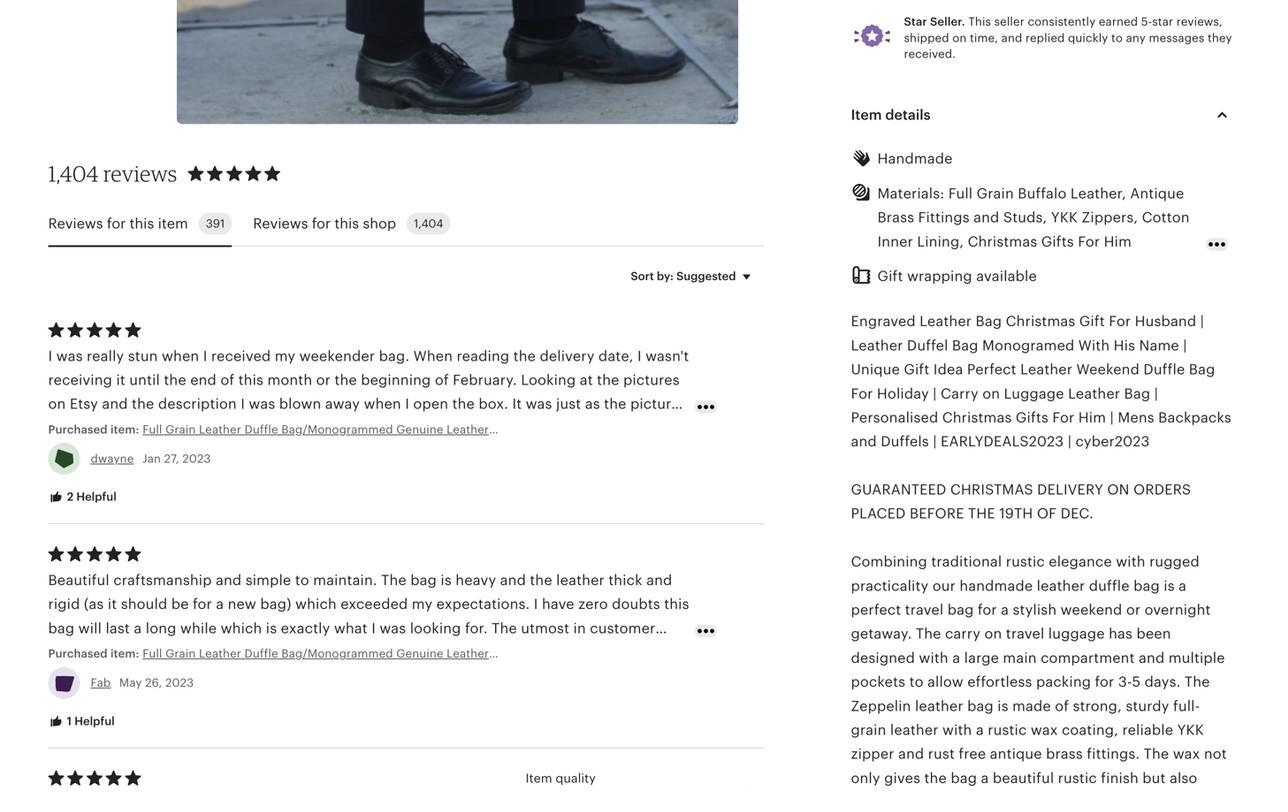 Task type: locate. For each thing, give the bounding box(es) containing it.
1 horizontal spatial as
[[585, 396, 600, 412]]

item left details
[[851, 107, 882, 123]]

helpful for beautiful craftsmanship and simple to maintain. the bag is heavy and the leather thick and rigid (as it should be for a new bag) which exceeded my expectations. i have zero doubts this bag will last a long while which is exactly what i was looking for.    the utmost in customer service as well. the follow up throughout the delivery (within a week!!) and after were incredibly professional and the kind one only experiences with high-end brands these days. very impressive purchase and service at a bargain price, truly.
[[75, 715, 115, 728]]

bag down free
[[951, 771, 978, 787]]

0 vertical spatial travel
[[906, 602, 944, 618]]

|
[[1201, 314, 1205, 330], [1184, 338, 1188, 354], [933, 386, 937, 402], [1155, 386, 1159, 402], [1111, 410, 1115, 426], [934, 434, 937, 450], [1068, 434, 1072, 450]]

0 vertical spatial 1,404
[[48, 161, 99, 187]]

1 horizontal spatial when
[[457, 421, 496, 436]]

a left bargain
[[329, 693, 337, 709]]

this left shop
[[335, 216, 359, 232]]

weekender up away
[[300, 348, 375, 364]]

what
[[351, 421, 384, 436], [334, 621, 368, 637]]

sort
[[631, 270, 654, 283]]

materials: full grain buffalo leather, antique brass fittings and studs, ykk zippers, cotton inner lining, christmas gifts for him
[[878, 186, 1190, 250]]

this up time,
[[969, 15, 992, 28]]

1 horizontal spatial weekender
[[300, 348, 375, 364]]

1 horizontal spatial this
[[969, 15, 992, 28]]

0 horizontal spatial end
[[190, 372, 217, 388]]

1 horizontal spatial item
[[851, 107, 882, 123]]

0 horizontal spatial pictures
[[320, 445, 376, 461]]

1 vertical spatial this
[[165, 421, 193, 436]]

0 vertical spatial pictures
[[624, 372, 680, 388]]

1 horizontal spatial gift
[[904, 362, 930, 378]]

brass
[[878, 210, 915, 226]]

2 horizontal spatial my
[[500, 421, 521, 436]]

is
[[307, 421, 318, 436], [475, 445, 486, 461], [225, 469, 236, 485], [553, 469, 564, 485], [441, 573, 452, 589], [1164, 578, 1175, 594], [266, 621, 277, 637], [998, 699, 1009, 715]]

the inside i was really stun when i received my weekender bag. when reading the delivery date, i wasn't receiving it until the end of this month or the beginning of february.     looking at the pictures on etsy and the description i was blown away when i open the box. it was just as the picture and description.     this weekender bag is just what i needed. when my wife saw it she wanted it. i should have ordered her one.     what pictures doesn't show is the zipped pocket on both and inside the bag which is not zipped.     the price for this weekender bag is unbelievable.
[[322, 469, 347, 485]]

0 vertical spatial him
[[1105, 234, 1132, 250]]

him down zippers, at the right top of page
[[1105, 234, 1132, 250]]

2 purchased item: from the top
[[48, 648, 143, 661]]

this seller consistently earned 5-star reviews, shipped on time, and replied quickly to any messages they received.
[[905, 15, 1233, 61]]

my up looking at the bottom left of the page
[[412, 597, 433, 613]]

guaranteed
[[851, 482, 947, 498]]

0 horizontal spatial ykk
[[1052, 210, 1078, 226]]

item for item details
[[851, 107, 882, 123]]

seller
[[995, 15, 1025, 28]]

2 vertical spatial which
[[221, 621, 262, 637]]

1 helpful
[[64, 715, 115, 728]]

on inside engraved leather bag christmas gift for husband | leather duffel bag monogramed with his name | unique gift idea perfect leather weekend duffle bag for holiday | carry on luggage leather bag | personalised christmas gifts for him | mens backpacks and duffels | earlydeals2023 | cyber2023
[[983, 386, 1001, 402]]

pockets
[[851, 675, 906, 691]]

0 horizontal spatial gift
[[878, 268, 904, 284]]

on up unbelievable.
[[618, 445, 636, 461]]

2 purchased from the top
[[48, 648, 108, 661]]

with up duffle
[[1117, 554, 1146, 570]]

helpful
[[76, 491, 117, 504], [75, 715, 115, 728]]

purchased item: down the 'will'
[[48, 648, 143, 661]]

0 vertical spatial end
[[190, 372, 217, 388]]

gifts down luggage at right
[[1016, 410, 1049, 426]]

zeppelin
[[851, 699, 912, 715]]

grain
[[851, 723, 887, 739]]

1 vertical spatial or
[[1127, 602, 1141, 618]]

christmas
[[968, 234, 1038, 250], [1006, 314, 1076, 330], [943, 410, 1012, 426]]

1 purchased from the top
[[48, 423, 108, 436]]

of up open
[[435, 372, 449, 388]]

1,404 for 1,404
[[414, 217, 444, 230]]

expectations.
[[437, 597, 530, 613]]

to left "allow"
[[910, 675, 924, 691]]

0 vertical spatial it
[[116, 372, 126, 388]]

1 horizontal spatial end
[[519, 669, 545, 685]]

0 horizontal spatial as
[[102, 645, 117, 661]]

shipped
[[905, 31, 950, 45]]

1 vertical spatial end
[[519, 669, 545, 685]]

up
[[232, 645, 249, 661]]

1 vertical spatial travel
[[1007, 627, 1045, 642]]

days. right 5
[[1145, 675, 1181, 691]]

i right it. at the bottom of page
[[66, 445, 70, 461]]

delivery up looking
[[540, 348, 595, 364]]

with
[[1117, 554, 1146, 570], [919, 651, 949, 666], [450, 669, 479, 685], [943, 723, 973, 739]]

ordered
[[161, 445, 215, 461]]

2 vertical spatial rustic
[[1059, 771, 1098, 787]]

is down 'her' on the bottom of page
[[225, 469, 236, 485]]

1 vertical spatial delivery
[[362, 645, 417, 661]]

end inside beautiful craftsmanship and simple to maintain. the bag is heavy and the leather thick and rigid (as it should be for a new bag) which exceeded my expectations. i have zero doubts this bag will last a long while which is exactly what i was looking for.    the utmost in customer service as well. the follow up throughout the delivery (within a week!!) and after were incredibly professional and the kind one only experiences with high-end brands these days. very impressive purchase and service at a bargain price, truly.
[[519, 669, 545, 685]]

when down "beginning"
[[364, 396, 401, 412]]

ykk
[[1052, 210, 1078, 226], [1178, 723, 1205, 739]]

leather up zero
[[557, 573, 605, 589]]

1,404 right shop
[[414, 217, 444, 230]]

0 horizontal spatial just
[[322, 421, 347, 436]]

3-
[[1119, 675, 1133, 691]]

delivery inside i was really stun when i received my weekender bag. when reading the delivery date, i wasn't receiving it until the end of this month or the beginning of february.     looking at the pictures on etsy and the description i was blown away when i open the box. it was just as the picture and description.     this weekender bag is just what i needed. when my wife saw it she wanted it. i should have ordered her one.     what pictures doesn't show is the zipped pocket on both and inside the bag which is not zipped.     the price for this weekender bag is unbelievable.
[[540, 348, 595, 364]]

of inside combining traditional rustic elegance with rugged practicality our handmade leather duffle bag is a perfect travel bag for a stylish weekend or overnight getaway. the carry on travel luggage has been designed with a large main compartment and multiple pockets to allow effortless packing for 3-5 days. the zeppelin leather bag is made of strong, sturdy full- grain leather with a rustic wax coating, reliable ykk zipper and rust free antique brass fittings. the wax not only gives the bag a beautiful rustic finish
[[1056, 699, 1070, 715]]

0 horizontal spatial or
[[316, 372, 331, 388]]

purchased for will
[[48, 648, 108, 661]]

sturdy
[[1126, 699, 1170, 715]]

rustic down brass
[[1059, 771, 1098, 787]]

on down seller.
[[953, 31, 967, 45]]

2 reviews from the left
[[253, 216, 308, 232]]

leather,
[[1071, 186, 1127, 202]]

gifts down studs,
[[1042, 234, 1075, 250]]

rustic up antique
[[988, 723, 1027, 739]]

bag down rugged at the bottom of page
[[1134, 578, 1161, 594]]

gift down duffel
[[904, 362, 930, 378]]

this inside beautiful craftsmanship and simple to maintain. the bag is heavy and the leather thick and rigid (as it should be for a new bag) which exceeded my expectations. i have zero doubts this bag will last a long while which is exactly what i was looking for.    the utmost in customer service as well. the follow up throughout the delivery (within a week!!) and after were incredibly professional and the kind one only experiences with high-end brands these days. very impressive purchase and service at a bargain price, truly.
[[665, 597, 690, 613]]

0 vertical spatial gift
[[878, 268, 904, 284]]

0 horizontal spatial my
[[275, 348, 296, 364]]

for down zippers, at the right top of page
[[1079, 234, 1101, 250]]

item inside dropdown button
[[851, 107, 882, 123]]

at down one
[[312, 693, 325, 709]]

2 vertical spatial gift
[[904, 362, 930, 378]]

1,404 left reviews
[[48, 161, 99, 187]]

reviews
[[103, 161, 177, 187]]

overnight
[[1145, 602, 1212, 618]]

1 vertical spatial 2023
[[165, 677, 194, 690]]

purchased up incredibly
[[48, 648, 108, 661]]

gifts inside materials: full grain buffalo leather, antique brass fittings and studs, ykk zippers, cotton inner lining, christmas gifts for him
[[1042, 234, 1075, 250]]

will
[[78, 621, 102, 637]]

handmade
[[960, 578, 1034, 594]]

0 vertical spatial my
[[275, 348, 296, 364]]

duffle
[[1090, 578, 1130, 594]]

this
[[969, 15, 992, 28], [165, 421, 193, 436]]

bag up mens
[[1125, 386, 1151, 402]]

purchased item: for etsy
[[48, 423, 143, 436]]

simple
[[246, 573, 291, 589]]

bag.
[[379, 348, 410, 364]]

should inside i was really stun when i received my weekender bag. when reading the delivery date, i wasn't receiving it until the end of this month or the beginning of february.     looking at the pictures on etsy and the description i was blown away when i open the box. it was just as the picture and description.     this weekender bag is just what i needed. when my wife saw it she wanted it. i should have ordered her one.     what pictures doesn't show is the zipped pocket on both and inside the bag which is not zipped.     the price for this weekender bag is unbelievable.
[[74, 445, 120, 461]]

ykk down full-
[[1178, 723, 1205, 739]]

pictures
[[624, 372, 680, 388], [320, 445, 376, 461]]

pocket
[[567, 445, 614, 461]]

0 horizontal spatial 1,404
[[48, 161, 99, 187]]

wax down made on the bottom right of page
[[1031, 723, 1059, 739]]

saw
[[557, 421, 584, 436]]

item: up dwayne link
[[111, 423, 139, 436]]

1,404 inside tab list
[[414, 217, 444, 230]]

and up doubts
[[647, 573, 673, 589]]

as inside beautiful craftsmanship and simple to maintain. the bag is heavy and the leather thick and rigid (as it should be for a new bag) which exceeded my expectations. i have zero doubts this bag will last a long while which is exactly what i was looking for.    the utmost in customer service as well. the follow up throughout the delivery (within a week!!) and after were incredibly professional and the kind one only experiences with high-end brands these days. very impressive purchase and service at a bargain price, truly.
[[102, 645, 117, 661]]

messages
[[1150, 31, 1205, 45]]

1 vertical spatial item:
[[111, 648, 139, 661]]

1 vertical spatial when
[[364, 396, 401, 412]]

5-
[[1142, 15, 1153, 28]]

this left item
[[130, 216, 154, 232]]

truly.
[[441, 693, 476, 709]]

1 vertical spatial what
[[334, 621, 368, 637]]

when right bag.
[[414, 348, 453, 364]]

391
[[206, 217, 225, 230]]

0 horizontal spatial when
[[162, 348, 199, 364]]

description.
[[78, 421, 161, 436]]

2023 up purchase on the bottom left of page
[[165, 677, 194, 690]]

0 vertical spatial only
[[329, 669, 358, 685]]

1 horizontal spatial reviews
[[253, 216, 308, 232]]

and up 2 at the bottom left of page
[[48, 469, 74, 485]]

0 horizontal spatial not
[[240, 469, 263, 485]]

gift down inner at the top right of page
[[878, 268, 904, 284]]

dwayne
[[91, 452, 134, 466]]

have up utmost
[[542, 597, 575, 613]]

main
[[1004, 651, 1037, 666]]

it left until
[[116, 372, 126, 388]]

inner
[[878, 234, 914, 250]]

when right stun
[[162, 348, 199, 364]]

may
[[119, 677, 142, 690]]

or inside combining traditional rustic elegance with rugged practicality our handmade leather duffle bag is a perfect travel bag for a stylish weekend or overnight getaway. the carry on travel luggage has been designed with a large main compartment and multiple pockets to allow effortless packing for 3-5 days. the zeppelin leather bag is made of strong, sturdy full- grain leather with a rustic wax coating, reliable ykk zipper and rust free antique brass fittings. the wax not only gives the bag a beautiful rustic finish
[[1127, 602, 1141, 618]]

item for item quality
[[526, 772, 553, 786]]

1 horizontal spatial have
[[542, 597, 575, 613]]

have inside beautiful craftsmanship and simple to maintain. the bag is heavy and the leather thick and rigid (as it should be for a new bag) which exceeded my expectations. i have zero doubts this bag will last a long while which is exactly what i was looking for.    the utmost in customer service as well. the follow up throughout the delivery (within a week!!) and after were incredibly professional and the kind one only experiences with high-end brands these days. very impressive purchase and service at a bargain price, truly.
[[542, 597, 575, 613]]

0 vertical spatial gifts
[[1042, 234, 1075, 250]]

needed.
[[396, 421, 453, 436]]

1 horizontal spatial ykk
[[1178, 723, 1205, 739]]

| down duffle
[[1155, 386, 1159, 402]]

only down zipper
[[851, 771, 881, 787]]

0 horizontal spatial weekender
[[197, 421, 273, 436]]

27,
[[164, 452, 179, 466]]

1 vertical spatial when
[[457, 421, 496, 436]]

2 horizontal spatial of
[[1056, 699, 1070, 715]]

not
[[240, 469, 263, 485], [1205, 747, 1228, 763]]

cyber2023
[[1076, 434, 1151, 450]]

item left 'quality'
[[526, 772, 553, 786]]

1 vertical spatial to
[[295, 573, 309, 589]]

or up away
[[316, 372, 331, 388]]

christmas up monogramed
[[1006, 314, 1076, 330]]

wax down reliable
[[1174, 747, 1201, 763]]

for.
[[465, 621, 488, 637]]

the down rust
[[925, 771, 947, 787]]

1 vertical spatial 1,404
[[414, 217, 444, 230]]

purchased item: for last
[[48, 648, 143, 661]]

1 vertical spatial have
[[542, 597, 575, 613]]

1 vertical spatial it
[[587, 421, 597, 436]]

tab list containing reviews for this item
[[48, 202, 765, 247]]

2 vertical spatial to
[[910, 675, 924, 691]]

0 horizontal spatial have
[[124, 445, 157, 461]]

one.
[[246, 445, 276, 461]]

placed
[[851, 506, 906, 522]]

1 reviews from the left
[[48, 216, 103, 232]]

of down packing
[[1056, 699, 1070, 715]]

2 helpful button
[[35, 481, 130, 514]]

1 horizontal spatial not
[[1205, 747, 1228, 763]]

is down blown
[[307, 421, 318, 436]]

is right show
[[475, 445, 486, 461]]

0 horizontal spatial this
[[165, 421, 193, 436]]

combining
[[851, 554, 928, 570]]

ykk inside materials: full grain buffalo leather, antique brass fittings and studs, ykk zippers, cotton inner lining, christmas gifts for him
[[1052, 210, 1078, 226]]

item: down last
[[111, 648, 139, 661]]

as inside i was really stun when i received my weekender bag. when reading the delivery date, i wasn't receiving it until the end of this month or the beginning of february.     looking at the pictures on etsy and the description i was blown away when i open the box. it was just as the picture and description.     this weekender bag is just what i needed. when my wife saw it she wanted it. i should have ordered her one.     what pictures doesn't show is the zipped pocket on both and inside the bag which is not zipped.     the price for this weekender bag is unbelievable.
[[585, 396, 600, 412]]

0 vertical spatial christmas
[[968, 234, 1038, 250]]

which up "exactly"
[[295, 597, 337, 613]]

mens
[[1118, 410, 1155, 426]]

item: for and
[[111, 423, 139, 436]]

0 vertical spatial should
[[74, 445, 120, 461]]

looking
[[410, 621, 461, 637]]

2 horizontal spatial weekender
[[443, 469, 519, 485]]

0 vertical spatial service
[[48, 645, 98, 661]]

2 vertical spatial it
[[108, 597, 117, 613]]

him inside materials: full grain buffalo leather, antique brass fittings and studs, ykk zippers, cotton inner lining, christmas gifts for him
[[1105, 234, 1132, 250]]

bag down zipped
[[523, 469, 549, 485]]

professional
[[121, 669, 205, 685]]

for inside i was really stun when i received my weekender bag. when reading the delivery date, i wasn't receiving it until the end of this month or the beginning of february.     looking at the pictures on etsy and the description i was blown away when i open the box. it was just as the picture and description.     this weekender bag is just what i needed. when my wife saw it she wanted it. i should have ordered her one.     what pictures doesn't show is the zipped pocket on both and inside the bag which is not zipped.     the price for this weekender bag is unbelievable.
[[391, 469, 410, 485]]

it
[[513, 396, 522, 412]]

2 vertical spatial christmas
[[943, 410, 1012, 426]]

1 horizontal spatial just
[[556, 396, 582, 412]]

long
[[146, 621, 176, 637]]

0 vertical spatial 2023
[[182, 452, 211, 466]]

bag up the idea
[[953, 338, 979, 354]]

guaranteed christmas delivery on orders placed before the 19th of dec.
[[851, 482, 1192, 522]]

antique
[[1131, 186, 1185, 202]]

item quality
[[526, 772, 596, 786]]

the up she
[[604, 396, 627, 412]]

on down perfect
[[983, 386, 1001, 402]]

1 vertical spatial helpful
[[75, 715, 115, 728]]

0 vertical spatial this
[[969, 15, 992, 28]]

1 horizontal spatial or
[[1127, 602, 1141, 618]]

0 vertical spatial item:
[[111, 423, 139, 436]]

purchased item: down "etsy" at bottom
[[48, 423, 143, 436]]

weekender up 'her' on the bottom of page
[[197, 421, 273, 436]]

i up receiving
[[48, 348, 52, 364]]

days. right these
[[643, 669, 679, 685]]

19th
[[1000, 506, 1034, 522]]

days. inside combining traditional rustic elegance with rugged practicality our handmade leather duffle bag is a perfect travel bag for a stylish weekend or overnight getaway. the carry on travel luggage has been designed with a large main compartment and multiple pockets to allow effortless packing for 3-5 days. the zeppelin leather bag is made of strong, sturdy full- grain leather with a rustic wax coating, reliable ykk zipper and rust free antique brass fittings. the wax not only gives the bag a beautiful rustic finish
[[1145, 675, 1181, 691]]

and inside engraved leather bag christmas gift for husband | leather duffel bag monogramed with his name | unique gift idea perfect leather weekend duffle bag for holiday | carry on luggage leather bag | personalised christmas gifts for him | mens backpacks and duffels | earlydeals2023 | cyber2023
[[851, 434, 877, 450]]

beginning
[[361, 372, 431, 388]]

leather up rust
[[891, 723, 939, 739]]

0 vertical spatial helpful
[[76, 491, 117, 504]]

should inside beautiful craftsmanship and simple to maintain. the bag is heavy and the leather thick and rigid (as it should be for a new bag) which exceeded my expectations. i have zero doubts this bag will last a long while which is exactly what i was looking for.    the utmost in customer service as well. the follow up throughout the delivery (within a week!!) and after were incredibly professional and the kind one only experiences with high-end brands these days. very impressive purchase and service at a bargain price, truly.
[[121, 597, 168, 613]]

1 vertical spatial him
[[1079, 410, 1107, 426]]

and inside materials: full grain buffalo leather, antique brass fittings and studs, ykk zippers, cotton inner lining, christmas gifts for him
[[974, 210, 1000, 226]]

0 horizontal spatial at
[[312, 693, 325, 709]]

is down effortless
[[998, 699, 1009, 715]]

0 vertical spatial not
[[240, 469, 263, 485]]

christmas inside materials: full grain buffalo leather, antique brass fittings and studs, ykk zippers, cotton inner lining, christmas gifts for him
[[968, 234, 1038, 250]]

on inside this seller consistently earned 5-star reviews, shipped on time, and replied quickly to any messages they received.
[[953, 31, 967, 45]]

0 vertical spatial purchased item:
[[48, 423, 143, 436]]

end inside i was really stun when i received my weekender bag. when reading the delivery date, i wasn't receiving it until the end of this month or the beginning of february.     looking at the pictures on etsy and the description i was blown away when i open the box. it was just as the picture and description.     this weekender bag is just what i needed. when my wife saw it she wanted it. i should have ordered her one.     what pictures doesn't show is the zipped pocket on both and inside the bag which is not zipped.     the price for this weekender bag is unbelievable.
[[190, 372, 217, 388]]

when down box.
[[457, 421, 496, 436]]

as down last
[[102, 645, 117, 661]]

0 vertical spatial when
[[414, 348, 453, 364]]

free
[[959, 747, 987, 763]]

1 vertical spatial christmas
[[1006, 314, 1076, 330]]

pictures up picture
[[624, 372, 680, 388]]

1 purchased item: from the top
[[48, 423, 143, 436]]

incredibly
[[48, 669, 117, 685]]

new
[[228, 597, 257, 613]]

2 vertical spatial my
[[412, 597, 433, 613]]

only inside combining traditional rustic elegance with rugged practicality our handmade leather duffle bag is a perfect travel bag for a stylish weekend or overnight getaway. the carry on travel luggage has been designed with a large main compartment and multiple pockets to allow effortless packing for 3-5 days. the zeppelin leather bag is made of strong, sturdy full- grain leather with a rustic wax coating, reliable ykk zipper and rust free antique brass fittings. the wax not only gives the bag a beautiful rustic finish
[[851, 771, 881, 787]]

0 vertical spatial to
[[1112, 31, 1124, 45]]

stun
[[128, 348, 158, 364]]

studs,
[[1004, 210, 1048, 226]]

gifts inside engraved leather bag christmas gift for husband | leather duffel bag monogramed with his name | unique gift idea perfect leather weekend duffle bag for holiday | carry on luggage leather bag | personalised christmas gifts for him | mens backpacks and duffels | earlydeals2023 | cyber2023
[[1016, 410, 1049, 426]]

1 horizontal spatial travel
[[1007, 627, 1045, 642]]

weekender
[[300, 348, 375, 364], [197, 421, 273, 436], [443, 469, 519, 485]]

1 horizontal spatial delivery
[[540, 348, 595, 364]]

leather
[[920, 314, 972, 330], [851, 338, 904, 354], [1021, 362, 1073, 378], [1069, 386, 1121, 402]]

was down month
[[249, 396, 275, 412]]

tab list
[[48, 202, 765, 247]]

purchased down "etsy" at bottom
[[48, 423, 108, 436]]

1 horizontal spatial days.
[[1145, 675, 1181, 691]]

were
[[603, 645, 636, 661]]

not inside i was really stun when i received my weekender bag. when reading the delivery date, i wasn't receiving it until the end of this month or the beginning of february.     looking at the pictures on etsy and the description i was blown away when i open the box. it was just as the picture and description.     this weekender bag is just what i needed. when my wife saw it she wanted it. i should have ordered her one.     what pictures doesn't show is the zipped pocket on both and inside the bag which is not zipped.     the price for this weekender bag is unbelievable.
[[240, 469, 263, 485]]

show
[[435, 445, 471, 461]]

0 horizontal spatial reviews
[[48, 216, 103, 232]]

him up cyber2023 at the bottom right
[[1079, 410, 1107, 426]]

reviews,
[[1177, 15, 1223, 28]]

picture
[[631, 396, 680, 412]]

box.
[[479, 396, 509, 412]]

0 vertical spatial ykk
[[1052, 210, 1078, 226]]

with inside beautiful craftsmanship and simple to maintain. the bag is heavy and the leather thick and rigid (as it should be for a new bag) which exceeded my expectations. i have zero doubts this bag will last a long while which is exactly what i was looking for.    the utmost in customer service as well. the follow up throughout the delivery (within a week!!) and after were incredibly professional and the kind one only experiences with high-end brands these days. very impressive purchase and service at a bargain price, truly.
[[450, 669, 479, 685]]

2023 for follow
[[165, 677, 194, 690]]

1,404 reviews
[[48, 161, 177, 187]]

brands
[[549, 669, 597, 685]]

and down personalised
[[851, 434, 877, 450]]

1 vertical spatial gift
[[1080, 314, 1106, 330]]

1 vertical spatial rustic
[[988, 723, 1027, 739]]

earned
[[1099, 15, 1139, 28]]

1 horizontal spatial only
[[851, 771, 881, 787]]

helpful right 1
[[75, 715, 115, 728]]

a down for.
[[471, 645, 479, 661]]

1 vertical spatial not
[[1205, 747, 1228, 763]]

luggage
[[1049, 627, 1106, 642]]

or inside i was really stun when i received my weekender bag. when reading the delivery date, i wasn't receiving it until the end of this month or the beginning of february.     looking at the pictures on etsy and the description i was blown away when i open the box. it was just as the picture and description.     this weekender bag is just what i needed. when my wife saw it she wanted it. i should have ordered her one.     what pictures doesn't show is the zipped pocket on both and inside the bag which is not zipped.     the price for this weekender bag is unbelievable.
[[316, 372, 331, 388]]

2 item: from the top
[[111, 648, 139, 661]]

reviews right 391
[[253, 216, 308, 232]]

him inside engraved leather bag christmas gift for husband | leather duffel bag monogramed with his name | unique gift idea perfect leather weekend duffle bag for holiday | carry on luggage leather bag | personalised christmas gifts for him | mens backpacks and duffels | earlydeals2023 | cyber2023
[[1079, 410, 1107, 426]]

0 vertical spatial as
[[585, 396, 600, 412]]

is left heavy
[[441, 573, 452, 589]]

to inside this seller consistently earned 5-star reviews, shipped on time, and replied quickly to any messages they received.
[[1112, 31, 1124, 45]]

and down seller
[[1002, 31, 1023, 45]]

the
[[969, 506, 996, 522]]

weekend
[[1061, 602, 1123, 618]]

0 horizontal spatial item
[[526, 772, 553, 786]]

1 item: from the top
[[111, 423, 139, 436]]

what inside i was really stun when i received my weekender bag. when reading the delivery date, i wasn't receiving it until the end of this month or the beginning of february.     looking at the pictures on etsy and the description i was blown away when i open the box. it was just as the picture and description.     this weekender bag is just what i needed. when my wife saw it she wanted it. i should have ordered her one.     what pictures doesn't show is the zipped pocket on both and inside the bag which is not zipped.     the price for this weekender bag is unbelievable.
[[351, 421, 384, 436]]

1 horizontal spatial when
[[364, 396, 401, 412]]

materials:
[[878, 186, 945, 202]]

0 vertical spatial at
[[580, 372, 593, 388]]

what down away
[[351, 421, 384, 436]]

reviews for reviews for this item
[[48, 216, 103, 232]]

1 vertical spatial ykk
[[1178, 723, 1205, 739]]

1 vertical spatial pictures
[[320, 445, 376, 461]]

0 vertical spatial purchased
[[48, 423, 108, 436]]



Task type: vqa. For each thing, say whether or not it's contained in the screenshot.
(1,109)
no



Task type: describe. For each thing, give the bounding box(es) containing it.
brass
[[1047, 747, 1084, 763]]

1 vertical spatial wax
[[1174, 747, 1201, 763]]

gift wrapping available
[[878, 268, 1038, 284]]

bag up looking at the bottom left of the page
[[411, 573, 437, 589]]

wanted
[[629, 421, 680, 436]]

for down handmade
[[978, 602, 998, 618]]

item details button
[[836, 94, 1250, 136]]

| right name
[[1184, 338, 1188, 354]]

multiple
[[1169, 651, 1226, 666]]

the down date,
[[597, 372, 620, 388]]

with up free
[[943, 723, 973, 739]]

and up gives
[[899, 747, 925, 763]]

available
[[977, 268, 1038, 284]]

leather inside beautiful craftsmanship and simple to maintain. the bag is heavy and the leather thick and rigid (as it should be for a new bag) which exceeded my expectations. i have zero doubts this bag will last a long while which is exactly what i was looking for.    the utmost in customer service as well. the follow up throughout the delivery (within a week!!) and after were incredibly professional and the kind one only experiences with high-end brands these days. very impressive purchase and service at a bargain price, truly.
[[557, 573, 605, 589]]

| right husband
[[1201, 314, 1205, 330]]

price,
[[397, 693, 437, 709]]

one
[[299, 669, 325, 685]]

kind
[[265, 669, 295, 685]]

0 horizontal spatial wax
[[1031, 723, 1059, 739]]

1 helpful button
[[35, 706, 128, 739]]

the up looking
[[514, 348, 536, 364]]

wasn't
[[646, 348, 690, 364]]

what inside beautiful craftsmanship and simple to maintain. the bag is heavy and the leather thick and rigid (as it should be for a new bag) which exceeded my expectations. i have zero doubts this bag will last a long while which is exactly what i was looking for.    the utmost in customer service as well. the follow up throughout the delivery (within a week!!) and after were incredibly professional and the kind one only experiences with high-end brands these days. very impressive purchase and service at a bargain price, truly.
[[334, 621, 368, 637]]

have inside i was really stun when i received my weekender bag. when reading the delivery date, i wasn't receiving it until the end of this month or the beginning of february.     looking at the pictures on etsy and the description i was blown away when i open the box. it was just as the picture and description.     this weekender bag is just what i needed. when my wife saw it she wanted it. i should have ordered her one.     what pictures doesn't show is the zipped pocket on both and inside the bag which is not zipped.     the price for this weekender bag is unbelievable.
[[124, 445, 157, 461]]

and up "description."
[[102, 396, 128, 412]]

duffel
[[908, 338, 949, 354]]

to inside beautiful craftsmanship and simple to maintain. the bag is heavy and the leather thick and rigid (as it should be for a new bag) which exceeded my expectations. i have zero doubts this bag will last a long while which is exactly what i was looking for.    the utmost in customer service as well. the follow up throughout the delivery (within a week!!) and after were incredibly professional and the kind one only experiences with high-end brands these days. very impressive purchase and service at a bargain price, truly.
[[295, 573, 309, 589]]

the right until
[[164, 372, 186, 388]]

and up new
[[216, 573, 242, 589]]

the down up
[[239, 669, 262, 685]]

stylish
[[1013, 602, 1057, 618]]

0 horizontal spatial service
[[48, 645, 98, 661]]

consistently
[[1028, 15, 1096, 28]]

looking
[[521, 372, 576, 388]]

the left box.
[[453, 396, 475, 412]]

it.
[[48, 445, 62, 461]]

bag down effortless
[[968, 699, 994, 715]]

| right duffels
[[934, 434, 937, 450]]

this down received
[[239, 372, 264, 388]]

sort by: suggested button
[[618, 258, 771, 295]]

my inside beautiful craftsmanship and simple to maintain. the bag is heavy and the leather thick and rigid (as it should be for a new bag) which exceeded my expectations. i have zero doubts this bag will last a long while which is exactly what i was looking for.    the utmost in customer service as well. the follow up throughout the delivery (within a week!!) and after were incredibly professional and the kind one only experiences with high-end brands these days. very impressive purchase and service at a bargain price, truly.
[[412, 597, 433, 613]]

practicality
[[851, 578, 929, 594]]

on left "etsy" at bottom
[[48, 396, 66, 412]]

week!!)
[[483, 645, 533, 661]]

i left open
[[405, 396, 410, 412]]

zipped.
[[267, 469, 318, 485]]

the left carry
[[916, 627, 942, 642]]

helpful for i was really stun when i received my weekender bag. when reading the delivery date, i wasn't receiving it until the end of this month or the beginning of february.     looking at the pictures on etsy and the description i was blown away when i open the box. it was just as the picture and description.     this weekender bag is just what i needed. when my wife saw it she wanted it. i should have ordered her one.     what pictures doesn't show is the zipped pocket on both and inside the bag which is not zipped.     the price for this weekender bag is unbelievable.
[[76, 491, 117, 504]]

zero
[[579, 597, 608, 613]]

leather down "allow"
[[916, 699, 964, 715]]

i down exceeded
[[372, 621, 376, 637]]

away
[[325, 396, 360, 412]]

bag up carry
[[948, 602, 974, 618]]

and up it. at the bottom of page
[[48, 421, 74, 436]]

only inside beautiful craftsmanship and simple to maintain. the bag is heavy and the leather thick and rigid (as it should be for a new bag) which exceeded my expectations. i have zero doubts this bag will last a long while which is exactly what i was looking for.    the utmost in customer service as well. the follow up throughout the delivery (within a week!!) and after were incredibly professional and the kind one only experiences with high-end brands these days. very impressive purchase and service at a bargain price, truly.
[[329, 669, 358, 685]]

i right description at bottom
[[241, 396, 245, 412]]

the up bargain
[[335, 645, 358, 661]]

the up exceeded
[[381, 573, 407, 589]]

bag right duffle
[[1190, 362, 1216, 378]]

2023 for description.
[[182, 452, 211, 466]]

and down been
[[1139, 651, 1165, 666]]

item: for a
[[111, 648, 139, 661]]

backpacks
[[1159, 410, 1232, 426]]

time,
[[970, 31, 999, 45]]

suggested
[[677, 270, 736, 283]]

reliable
[[1123, 723, 1174, 739]]

leather up unique
[[851, 338, 904, 354]]

experiences
[[362, 669, 446, 685]]

is down rugged at the bottom of page
[[1164, 578, 1175, 594]]

| up cyber2023 at the bottom right
[[1111, 410, 1115, 426]]

zippers,
[[1082, 210, 1139, 226]]

beautiful craftsmanship and simple to maintain. the bag is heavy and the leather thick and rigid (as it should be for a new bag) which exceeded my expectations. i have zero doubts this bag will last a long while which is exactly what i was looking for.    the utmost in customer service as well. the follow up throughout the delivery (within a week!!) and after were incredibly professional and the kind one only experiences with high-end brands these days. very impressive purchase and service at a bargain price, truly.
[[48, 573, 690, 709]]

buffalo
[[1018, 186, 1067, 202]]

and right heavy
[[500, 573, 526, 589]]

a down handmade
[[1002, 602, 1009, 618]]

reviews for this item
[[48, 216, 188, 232]]

is down bag)
[[266, 621, 277, 637]]

earlydeals2023
[[941, 434, 1065, 450]]

february.
[[453, 372, 517, 388]]

was right it
[[526, 396, 553, 412]]

holiday
[[877, 386, 930, 402]]

for left 3- on the bottom right of the page
[[1096, 675, 1115, 691]]

doesn't
[[380, 445, 431, 461]]

the up week!!)
[[492, 621, 517, 637]]

a right last
[[134, 621, 142, 637]]

on inside combining traditional rustic elegance with rugged practicality our handmade leather duffle bag is a perfect travel bag for a stylish weekend or overnight getaway. the carry on travel luggage has been designed with a large main compartment and multiple pockets to allow effortless packing for 3-5 days. the zeppelin leather bag is made of strong, sturdy full- grain leather with a rustic wax coating, reliable ykk zipper and rust free antique brass fittings. the wax not only gives the bag a beautiful rustic finish
[[985, 627, 1003, 642]]

date,
[[599, 348, 634, 364]]

for down unique
[[851, 386, 874, 402]]

a up free
[[977, 723, 984, 739]]

1 vertical spatial which
[[295, 597, 337, 613]]

2
[[67, 491, 74, 504]]

leather down weekend on the top
[[1069, 386, 1121, 402]]

2 vertical spatial weekender
[[443, 469, 519, 485]]

i up doesn't
[[388, 421, 392, 436]]

lining,
[[918, 234, 964, 250]]

this inside this seller consistently earned 5-star reviews, shipped on time, and replied quickly to any messages they received.
[[969, 15, 992, 28]]

1 vertical spatial just
[[322, 421, 347, 436]]

i left received
[[203, 348, 207, 364]]

| left the carry
[[933, 386, 937, 402]]

(as
[[84, 597, 104, 613]]

throughout
[[253, 645, 331, 661]]

to inside combining traditional rustic elegance with rugged practicality our handmade leather duffle bag is a perfect travel bag for a stylish weekend or overnight getaway. the carry on travel luggage has been designed with a large main compartment and multiple pockets to allow effortless packing for 3-5 days. the zeppelin leather bag is made of strong, sturdy full- grain leather with a rustic wax coating, reliable ykk zipper and rust free antique brass fittings. the wax not only gives the bag a beautiful rustic finish
[[910, 675, 924, 691]]

perfect
[[968, 362, 1017, 378]]

5
[[1133, 675, 1141, 691]]

2 horizontal spatial gift
[[1080, 314, 1106, 330]]

fittings
[[919, 210, 970, 226]]

| left cyber2023 at the bottom right
[[1068, 434, 1072, 450]]

carry
[[941, 386, 979, 402]]

not inside combining traditional rustic elegance with rugged practicality our handmade leather duffle bag is a perfect travel bag for a stylish weekend or overnight getaway. the carry on travel luggage has been designed with a large main compartment and multiple pockets to allow effortless packing for 3-5 days. the zeppelin leather bag is made of strong, sturdy full- grain leather with a rustic wax coating, reliable ykk zipper and rust free antique brass fittings. the wax not only gives the bag a beautiful rustic finish
[[1205, 747, 1228, 763]]

it inside beautiful craftsmanship and simple to maintain. the bag is heavy and the leather thick and rigid (as it should be for a new bag) which exceeded my expectations. i have zero doubts this bag will last a long while which is exactly what i was looking for.    the utmost in customer service as well. the follow up throughout the delivery (within a week!!) and after were incredibly professional and the kind one only experiences with high-end brands these days. very impressive purchase and service at a bargain price, truly.
[[108, 597, 117, 613]]

for inside materials: full grain buffalo leather, antique brass fittings and studs, ykk zippers, cotton inner lining, christmas gifts for him
[[1079, 234, 1101, 250]]

a down carry
[[953, 651, 961, 666]]

the up away
[[335, 372, 357, 388]]

i was really stun when i received my weekender bag. when reading the delivery date, i wasn't receiving it until the end of this month or the beginning of february.     looking at the pictures on etsy and the description i was blown away when i open the box. it was just as the picture and description.     this weekender bag is just what i needed. when my wife saw it she wanted it. i should have ordered her one.     what pictures doesn't show is the zipped pocket on both and inside the bag which is not zipped.     the price for this weekender bag is unbelievable.
[[48, 348, 690, 485]]

star seller.
[[905, 15, 966, 28]]

the up utmost
[[530, 573, 553, 589]]

0 horizontal spatial of
[[221, 372, 235, 388]]

for down luggage at right
[[1053, 410, 1075, 426]]

they
[[1208, 31, 1233, 45]]

the up professional
[[157, 645, 182, 661]]

is down zipped
[[553, 469, 564, 485]]

0 vertical spatial when
[[162, 348, 199, 364]]

days. inside beautiful craftsmanship and simple to maintain. the bag is heavy and the leather thick and rigid (as it should be for a new bag) which exceeded my expectations. i have zero doubts this bag will last a long while which is exactly what i was looking for.    the utmost in customer service as well. the follow up throughout the delivery (within a week!!) and after were incredibly professional and the kind one only experiences with high-end brands these days. very impressive purchase and service at a bargain price, truly.
[[643, 669, 679, 685]]

reviews for reviews for this shop
[[253, 216, 308, 232]]

rigid
[[48, 597, 80, 613]]

purchased for on
[[48, 423, 108, 436]]

and down follow
[[209, 669, 235, 685]]

leather up duffel
[[920, 314, 972, 330]]

for left shop
[[312, 216, 331, 232]]

ykk inside combining traditional rustic elegance with rugged practicality our handmade leather duffle bag is a perfect travel bag for a stylish weekend or overnight getaway. the carry on travel luggage has been designed with a large main compartment and multiple pockets to allow effortless packing for 3-5 days. the zeppelin leather bag is made of strong, sturdy full- grain leather with a rustic wax coating, reliable ykk zipper and rust free antique brass fittings. the wax not only gives the bag a beautiful rustic finish
[[1178, 723, 1205, 739]]

i up utmost
[[534, 597, 538, 613]]

a down free
[[981, 771, 989, 787]]

engraved leather bag christmas gift for husband | leather duffel bag monogramed with his name | unique gift idea perfect leather weekend duffle bag for holiday | carry on luggage leather bag | personalised christmas gifts for him | mens backpacks and duffels | earlydeals2023 | cyber2023
[[851, 314, 1232, 450]]

this down doesn't
[[414, 469, 439, 485]]

bag up monogramed
[[976, 314, 1003, 330]]

and inside this seller consistently earned 5-star reviews, shipped on time, and replied quickly to any messages they received.
[[1002, 31, 1023, 45]]

1 horizontal spatial service
[[258, 693, 308, 709]]

unbelievable.
[[568, 469, 660, 485]]

and down up
[[229, 693, 255, 709]]

large
[[965, 651, 1000, 666]]

name
[[1140, 338, 1180, 354]]

this inside i was really stun when i received my weekender bag. when reading the delivery date, i wasn't receiving it until the end of this month or the beginning of february.     looking at the pictures on etsy and the description i was blown away when i open the box. it was just as the picture and description.     this weekender bag is just what i needed. when my wife saw it she wanted it. i should have ordered her one.     what pictures doesn't show is the zipped pocket on both and inside the bag which is not zipped.     the price for this weekender bag is unbelievable.
[[165, 421, 193, 436]]

bag up what
[[277, 421, 303, 436]]

carry
[[946, 627, 981, 642]]

bag down 27,
[[150, 469, 176, 485]]

a up overnight
[[1179, 578, 1187, 594]]

utmost
[[521, 621, 570, 637]]

which inside i was really stun when i received my weekender bag. when reading the delivery date, i wasn't receiving it until the end of this month or the beginning of february.     looking at the pictures on etsy and the description i was blown away when i open the box. it was just as the picture and description.     this weekender bag is just what i needed. when my wife saw it she wanted it. i should have ordered her one.     what pictures doesn't show is the zipped pocket on both and inside the bag which is not zipped.     the price for this weekender bag is unbelievable.
[[180, 469, 221, 485]]

cotton
[[1143, 210, 1190, 226]]

the inside combining traditional rustic elegance with rugged practicality our handmade leather duffle bag is a perfect travel bag for a stylish weekend or overnight getaway. the carry on travel luggage has been designed with a large main compartment and multiple pockets to allow effortless packing for 3-5 days. the zeppelin leather bag is made of strong, sturdy full- grain leather with a rustic wax coating, reliable ykk zipper and rust free antique brass fittings. the wax not only gives the bag a beautiful rustic finish
[[925, 771, 947, 787]]

before
[[910, 506, 965, 522]]

delivery inside beautiful craftsmanship and simple to maintain. the bag is heavy and the leather thick and rigid (as it should be for a new bag) which exceeded my expectations. i have zero doubts this bag will last a long while which is exactly what i was looking for.    the utmost in customer service as well. the follow up throughout the delivery (within a week!!) and after were incredibly professional and the kind one only experiences with high-end brands these days. very impressive purchase and service at a bargain price, truly.
[[362, 645, 417, 661]]

0 vertical spatial just
[[556, 396, 582, 412]]

on
[[1108, 482, 1130, 498]]

unique
[[851, 362, 901, 378]]

1 horizontal spatial of
[[435, 372, 449, 388]]

the down the 'dwayne jan 27, 2023' on the bottom
[[123, 469, 146, 485]]

the down reliable
[[1144, 747, 1170, 763]]

bag down "rigid"
[[48, 621, 75, 637]]

until
[[129, 372, 160, 388]]

0 vertical spatial rustic
[[1006, 554, 1046, 570]]

made
[[1013, 699, 1052, 715]]

details
[[886, 107, 931, 123]]

while
[[180, 621, 217, 637]]

full-
[[1174, 699, 1201, 715]]

at inside beautiful craftsmanship and simple to maintain. the bag is heavy and the leather thick and rigid (as it should be for a new bag) which exceeded my expectations. i have zero doubts this bag will last a long while which is exactly what i was looking for.    the utmost in customer service as well. the follow up throughout the delivery (within a week!!) and after were incredibly professional and the kind one only experiences with high-end brands these days. very impressive purchase and service at a bargain price, truly.
[[312, 693, 325, 709]]

idea
[[934, 362, 964, 378]]

was inside beautiful craftsmanship and simple to maintain. the bag is heavy and the leather thick and rigid (as it should be for a new bag) which exceeded my expectations. i have zero doubts this bag will last a long while which is exactly what i was looking for.    the utmost in customer service as well. the follow up throughout the delivery (within a week!!) and after were incredibly professional and the kind one only experiences with high-end brands these days. very impressive purchase and service at a bargain price, truly.
[[380, 621, 406, 637]]

0 horizontal spatial travel
[[906, 602, 944, 618]]

grain
[[977, 186, 1015, 202]]

the down until
[[132, 396, 154, 412]]

leather down elegance in the right bottom of the page
[[1037, 578, 1086, 594]]

the left zipped
[[489, 445, 512, 461]]

a left new
[[216, 597, 224, 613]]

fab may 26, 2023
[[91, 677, 194, 690]]

dwayne jan 27, 2023
[[91, 452, 211, 466]]

designed
[[851, 651, 916, 666]]

the down the multiple
[[1185, 675, 1211, 691]]

impressive
[[83, 693, 157, 709]]

1,404 for 1,404 reviews
[[48, 161, 99, 187]]

1 horizontal spatial pictures
[[624, 372, 680, 388]]

receiving
[[48, 372, 112, 388]]

fittings.
[[1087, 747, 1141, 763]]

0 vertical spatial weekender
[[300, 348, 375, 364]]

husband
[[1136, 314, 1197, 330]]

and down utmost
[[536, 645, 562, 661]]

item details
[[851, 107, 931, 123]]

with up "allow"
[[919, 651, 949, 666]]

effortless
[[968, 675, 1033, 691]]

high-
[[483, 669, 519, 685]]

for up his
[[1110, 314, 1132, 330]]

very
[[48, 693, 79, 709]]

i right date,
[[638, 348, 642, 364]]

compartment
[[1041, 651, 1136, 666]]

for inside beautiful craftsmanship and simple to maintain. the bag is heavy and the leather thick and rigid (as it should be for a new bag) which exceeded my expectations. i have zero doubts this bag will last a long while which is exactly what i was looking for.    the utmost in customer service as well. the follow up throughout the delivery (within a week!!) and after were incredibly professional and the kind one only experiences with high-end brands these days. very impressive purchase and service at a bargain price, truly.
[[193, 597, 212, 613]]

leather up luggage at right
[[1021, 362, 1073, 378]]

at inside i was really stun when i received my weekender bag. when reading the delivery date, i wasn't receiving it until the end of this month or the beginning of february.     looking at the pictures on etsy and the description i was blown away when i open the box. it was just as the picture and description.     this weekender bag is just what i needed. when my wife saw it she wanted it. i should have ordered her one.     what pictures doesn't show is the zipped pocket on both and inside the bag which is not zipped.     the price for this weekender bag is unbelievable.
[[580, 372, 593, 388]]

these
[[601, 669, 639, 685]]

was up receiving
[[56, 348, 83, 364]]

for down 1,404 reviews
[[107, 216, 126, 232]]



